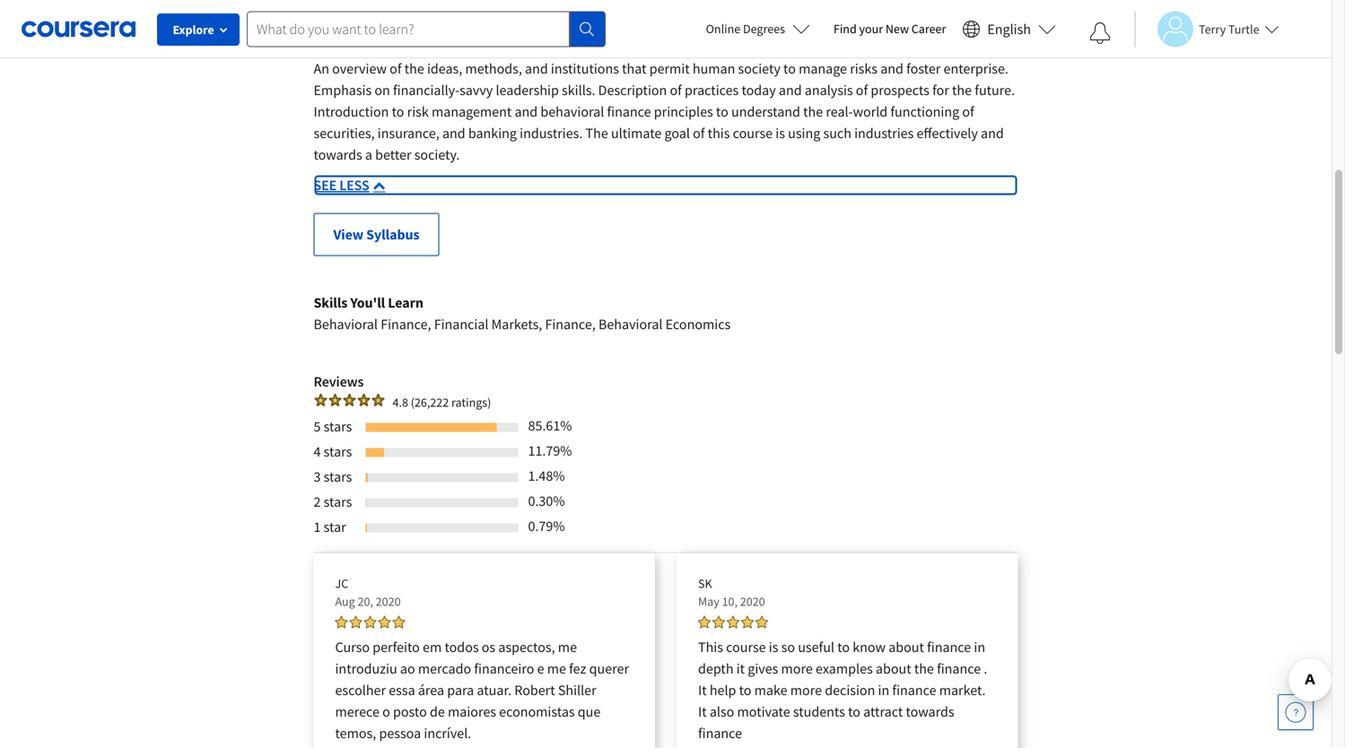 Task type: vqa. For each thing, say whether or not it's contained in the screenshot.
prospects
yes



Task type: locate. For each thing, give the bounding box(es) containing it.
0 vertical spatial course
[[733, 124, 773, 142]]

and down leadership
[[515, 103, 538, 120]]

2 stars from the top
[[324, 443, 352, 461]]

2020 right 20,
[[376, 593, 401, 610]]

this up depth
[[698, 638, 723, 656]]

real-
[[826, 103, 853, 120]]

4.8
[[393, 394, 408, 410]]

1 horizontal spatial 2020
[[740, 593, 765, 610]]

curso
[[335, 638, 370, 656]]

finance, right markets,
[[545, 315, 596, 333]]

principles
[[654, 103, 713, 120]]

useful
[[798, 638, 835, 656]]

is left so
[[769, 638, 778, 656]]

using
[[788, 124, 820, 142]]

2 stars
[[314, 493, 352, 511]]

1 2020 from the left
[[376, 593, 401, 610]]

stars for 4 stars
[[324, 443, 352, 461]]

1 stars from the top
[[324, 418, 352, 435]]

star
[[324, 518, 346, 536]]

0 vertical spatial it
[[698, 681, 707, 699]]

2020 inside jc aug 20, 2020
[[376, 593, 401, 610]]

2 it from the top
[[698, 703, 707, 721]]

is left "using"
[[776, 124, 785, 142]]

de
[[430, 703, 445, 721]]

course inside an overview of the ideas, methods, and institutions that permit human society to manage risks and foster enterprise. emphasis on financially-savvy leadership skills. description of practices today and analysis of prospects for the future. introduction to risk management and behavioral finance principles to understand the real-world functioning of securities, insurance, and banking industries.  the ultimate goal of this course is using such industries effectively and towards a better society.
[[733, 124, 773, 142]]

None search field
[[247, 11, 606, 47]]

more up students
[[790, 681, 822, 699]]

view
[[333, 225, 363, 243]]

3
[[314, 468, 321, 486]]

stars for 2 stars
[[324, 493, 352, 511]]

2 behavioral from the left
[[599, 315, 663, 333]]

11.79%
[[528, 442, 572, 460]]

0 horizontal spatial towards
[[314, 146, 362, 164]]

explore button
[[157, 13, 240, 46]]

it left help
[[698, 681, 707, 699]]

essa
[[389, 681, 415, 699]]

finance, down the learn
[[381, 315, 431, 333]]

this
[[708, 124, 730, 142]]

towards down securities,
[[314, 146, 362, 164]]

me right e
[[547, 660, 566, 678]]

so
[[781, 638, 795, 656]]

1 vertical spatial it
[[698, 703, 707, 721]]

2020 inside sk may 10, 2020
[[740, 593, 765, 610]]

motivate
[[737, 703, 790, 721]]

stars right 2
[[324, 493, 352, 511]]

course up it
[[726, 638, 766, 656]]

0 vertical spatial is
[[776, 124, 785, 142]]

may
[[698, 593, 719, 610]]

the left .
[[914, 660, 934, 678]]

this inside this course button
[[321, 12, 346, 30]]

this left course
[[321, 12, 346, 30]]

course down understand
[[733, 124, 773, 142]]

the inside this course is so useful to know about finance in depth it gives more examples about the finance . it help to make more decision in finance market. it also motivate students to attract towards finance
[[914, 660, 934, 678]]

stars for 3 stars
[[324, 468, 352, 486]]

attract
[[863, 703, 903, 721]]

permit
[[649, 59, 690, 77]]

gives
[[748, 660, 778, 678]]

coursera image
[[22, 15, 136, 43]]

0 vertical spatial in
[[974, 638, 985, 656]]

about right know
[[889, 638, 924, 656]]

(26,222
[[411, 394, 449, 410]]

1 horizontal spatial in
[[974, 638, 985, 656]]

and right today
[[779, 81, 802, 99]]

0 horizontal spatial 2020
[[376, 593, 401, 610]]

2 2020 from the left
[[740, 593, 765, 610]]

filled star image
[[314, 393, 328, 407], [328, 393, 342, 407], [342, 393, 357, 407], [371, 393, 385, 407], [393, 616, 405, 628], [698, 616, 711, 628], [727, 616, 739, 628]]

behavioral down skills
[[314, 315, 378, 333]]

examples
[[816, 660, 873, 678]]

it left also
[[698, 703, 707, 721]]

towards inside this course is so useful to know about finance in depth it gives more examples about the finance . it help to make more decision in finance market. it also motivate students to attract towards finance
[[906, 703, 954, 721]]

such
[[823, 124, 852, 142]]

me up fez at the bottom
[[558, 638, 577, 656]]

curso perfeito em todos os aspectos, me introduziu ao mercado financeiro e me fez querer escolher essa área para atuar. robert shiller merece o posto de maiores economistas que temos, pessoa incrível.
[[335, 638, 629, 742]]

and up prospects on the right top of the page
[[881, 59, 904, 77]]

0 horizontal spatial finance,
[[381, 315, 431, 333]]

about down know
[[876, 660, 911, 678]]

to down it
[[739, 681, 752, 699]]

behavioral left economics
[[599, 315, 663, 333]]

this inside this course is so useful to know about finance in depth it gives more examples about the finance . it help to make more decision in finance market. it also motivate students to attract towards finance
[[698, 638, 723, 656]]

more down so
[[781, 660, 813, 678]]

jc
[[335, 575, 348, 592]]

the
[[404, 59, 424, 77], [952, 81, 972, 99], [803, 103, 823, 120], [914, 660, 934, 678]]

the up "using"
[[803, 103, 823, 120]]

1 vertical spatial in
[[878, 681, 890, 699]]

incrível.
[[424, 724, 471, 742]]

banking
[[468, 124, 517, 142]]

to up the this on the right top
[[716, 103, 728, 120]]

turtle
[[1228, 21, 1259, 37]]

human
[[693, 59, 735, 77]]

stars right 4
[[324, 443, 352, 461]]

1 horizontal spatial towards
[[906, 703, 954, 721]]

5 stars
[[314, 418, 352, 435]]

stars
[[324, 418, 352, 435], [324, 443, 352, 461], [324, 468, 352, 486], [324, 493, 352, 511]]

0 vertical spatial towards
[[314, 146, 362, 164]]

área
[[418, 681, 444, 699]]

1 behavioral from the left
[[314, 315, 378, 333]]

2 finance, from the left
[[545, 315, 596, 333]]

students
[[793, 703, 845, 721]]

more
[[781, 660, 813, 678], [790, 681, 822, 699]]

know
[[853, 638, 886, 656]]

risks
[[850, 59, 878, 77]]

3 stars
[[314, 468, 352, 486]]

to
[[783, 59, 796, 77], [392, 103, 404, 120], [716, 103, 728, 120], [837, 638, 850, 656], [739, 681, 752, 699], [848, 703, 861, 721]]

0 horizontal spatial in
[[878, 681, 890, 699]]

the right the for
[[952, 81, 972, 99]]

4 stars from the top
[[324, 493, 352, 511]]

towards down market.
[[906, 703, 954, 721]]

o
[[382, 703, 390, 721]]

2020 right 10,
[[740, 593, 765, 610]]

better
[[375, 146, 411, 164]]

stars right 5
[[324, 418, 352, 435]]

and down future.
[[981, 124, 1004, 142]]

0 horizontal spatial this
[[321, 12, 346, 30]]

1 horizontal spatial finance,
[[545, 315, 596, 333]]

1 vertical spatial this
[[698, 638, 723, 656]]

perfeito
[[373, 638, 420, 656]]

degrees
[[743, 21, 785, 37]]

this course
[[321, 12, 391, 30]]

and up society.
[[442, 124, 465, 142]]

in up .
[[974, 638, 985, 656]]

sk
[[698, 575, 712, 592]]

of left the this on the right top
[[693, 124, 705, 142]]

future.
[[975, 81, 1015, 99]]

1 vertical spatial course
[[726, 638, 766, 656]]

2
[[314, 493, 321, 511]]

see less link
[[314, 174, 1018, 196]]

the up the financially-
[[404, 59, 424, 77]]

2020 for perfeito
[[376, 593, 401, 610]]

financeiro
[[474, 660, 534, 678]]

world
[[853, 103, 888, 120]]

1 star
[[314, 518, 346, 536]]

about
[[889, 638, 924, 656], [876, 660, 911, 678]]

0.79%
[[528, 517, 565, 535]]

filled star image
[[357, 393, 371, 407], [335, 616, 348, 628], [350, 616, 362, 628], [364, 616, 376, 628], [378, 616, 391, 628], [713, 616, 725, 628], [741, 616, 754, 628], [756, 616, 768, 628]]

0 horizontal spatial behavioral
[[314, 315, 378, 333]]

1 horizontal spatial this
[[698, 638, 723, 656]]

in up attract
[[878, 681, 890, 699]]

temos,
[[335, 724, 376, 742]]

1 horizontal spatial behavioral
[[599, 315, 663, 333]]

jc aug 20, 2020
[[335, 575, 401, 610]]

0 vertical spatial this
[[321, 12, 346, 30]]

insurance,
[[378, 124, 439, 142]]

economics
[[666, 315, 731, 333]]

3 stars from the top
[[324, 468, 352, 486]]

stars right 3
[[324, 468, 352, 486]]

1 vertical spatial is
[[769, 638, 778, 656]]

posto
[[393, 703, 427, 721]]

fez
[[569, 660, 586, 678]]

stars for 5 stars
[[324, 418, 352, 435]]

querer
[[589, 660, 629, 678]]

find your new career link
[[825, 18, 955, 40]]

1 vertical spatial towards
[[906, 703, 954, 721]]

10,
[[722, 593, 738, 610]]

show notifications image
[[1089, 22, 1111, 44]]

1.48%
[[528, 467, 565, 485]]



Task type: describe. For each thing, give the bounding box(es) containing it.
skills
[[314, 294, 347, 312]]

1 it from the top
[[698, 681, 707, 699]]

new
[[886, 21, 909, 37]]

leadership
[[496, 81, 559, 99]]

What do you want to learn? text field
[[247, 11, 570, 47]]

to up the examples
[[837, 638, 850, 656]]

finance inside an overview of the ideas, methods, and institutions that permit human society to manage risks and foster enterprise. emphasis on financially-savvy leadership skills. description of practices today and analysis of prospects for the future. introduction to risk management and behavioral finance principles to understand the real-world functioning of securities, insurance, and banking industries.  the ultimate goal of this course is using such industries effectively and towards a better society.
[[607, 103, 651, 120]]

learn
[[388, 294, 423, 312]]

course details tabs tab list
[[314, 0, 1018, 46]]

1 vertical spatial more
[[790, 681, 822, 699]]

prospects
[[871, 81, 930, 99]]

of down the risks
[[856, 81, 868, 99]]

4
[[314, 443, 321, 461]]

course
[[349, 12, 391, 30]]

e
[[537, 660, 544, 678]]

see
[[314, 176, 337, 194]]

online degrees
[[706, 21, 785, 37]]

video
[[427, 12, 462, 30]]

.
[[984, 660, 987, 678]]

syllabus
[[366, 225, 420, 243]]

foster
[[906, 59, 941, 77]]

skills.
[[562, 81, 595, 99]]

ultimate
[[611, 124, 662, 142]]

help center image
[[1285, 702, 1307, 723]]

que
[[578, 703, 601, 721]]

of down permit
[[670, 81, 682, 99]]

5
[[314, 418, 321, 435]]

this course button
[[314, 0, 399, 42]]

online
[[706, 21, 741, 37]]

understand
[[731, 103, 800, 120]]

20,
[[358, 593, 373, 610]]

0 vertical spatial me
[[558, 638, 577, 656]]

view syllabus button
[[314, 213, 439, 256]]

reviews
[[314, 373, 364, 391]]

find your new career
[[834, 21, 946, 37]]

overview
[[332, 59, 387, 77]]

para
[[447, 681, 474, 699]]

for
[[932, 81, 949, 99]]

markets,
[[491, 315, 542, 333]]

methods,
[[465, 59, 522, 77]]

terry turtle
[[1199, 21, 1259, 37]]

securities,
[[314, 124, 375, 142]]

practices
[[685, 81, 739, 99]]

mercado
[[418, 660, 471, 678]]

terry turtle button
[[1134, 11, 1279, 47]]

and up leadership
[[525, 59, 548, 77]]

robert
[[514, 681, 555, 699]]

economistas
[[499, 703, 575, 721]]

less
[[339, 176, 369, 194]]

is inside an overview of the ideas, methods, and institutions that permit human society to manage risks and foster enterprise. emphasis on financially-savvy leadership skills. description of practices today and analysis of prospects for the future. introduction to risk management and behavioral finance principles to understand the real-world functioning of securities, insurance, and banking industries.  the ultimate goal of this course is using such industries effectively and towards a better society.
[[776, 124, 785, 142]]

an overview of the ideas, methods, and institutions that permit human society to manage risks and foster enterprise. emphasis on financially-savvy leadership skills. description of practices today and analysis of prospects for the future. introduction to risk management and behavioral finance principles to understand the real-world functioning of securities, insurance, and banking industries.  the ultimate goal of this course is using such industries effectively and towards a better society.
[[314, 59, 1015, 164]]

that
[[622, 59, 647, 77]]

1 vertical spatial about
[[876, 660, 911, 678]]

towards inside an overview of the ideas, methods, and institutions that permit human society to manage risks and foster enterprise. emphasis on financially-savvy leadership skills. description of practices today and analysis of prospects for the future. introduction to risk management and behavioral finance principles to understand the real-world functioning of securities, insurance, and banking industries.  the ultimate goal of this course is using such industries effectively and towards a better society.
[[314, 146, 362, 164]]

on
[[375, 81, 390, 99]]

course inside this course is so useful to know about finance in depth it gives more examples about the finance . it help to make more decision in finance market. it also motivate students to attract towards finance
[[726, 638, 766, 656]]

this for this course
[[321, 12, 346, 30]]

2020 for course
[[740, 593, 765, 610]]

0 vertical spatial about
[[889, 638, 924, 656]]

of up on
[[390, 59, 402, 77]]

emphasis
[[314, 81, 372, 99]]

view syllabus
[[333, 225, 420, 243]]

introduziu
[[335, 660, 397, 678]]

decision
[[825, 681, 875, 699]]

management
[[432, 103, 512, 120]]

1 finance, from the left
[[381, 315, 431, 333]]

todos
[[445, 638, 479, 656]]

behavioral
[[541, 103, 604, 120]]

market.
[[939, 681, 986, 699]]

risk
[[407, 103, 429, 120]]

4.8 (26,222 ratings)
[[393, 394, 491, 410]]

skills you'll learn behavioral finance, financial markets, finance, behavioral economics
[[314, 294, 731, 333]]

to down decision
[[848, 703, 861, 721]]

help
[[710, 681, 736, 699]]

sk may 10, 2020
[[698, 575, 765, 610]]

today
[[742, 81, 776, 99]]

you'll
[[350, 294, 385, 312]]

financial
[[434, 315, 489, 333]]

is inside this course is so useful to know about finance in depth it gives more examples about the finance . it help to make more decision in finance market. it also motivate students to attract towards finance
[[769, 638, 778, 656]]

em
[[423, 638, 442, 656]]

of up effectively
[[962, 103, 974, 120]]

to left risk
[[392, 103, 404, 120]]

to right society
[[783, 59, 796, 77]]

0 vertical spatial more
[[781, 660, 813, 678]]

institutions
[[551, 59, 619, 77]]

the
[[586, 124, 608, 142]]

savvy
[[460, 81, 493, 99]]

this for this course is so useful to know about finance in depth it gives more examples about the finance . it help to make more decision in finance market. it also motivate students to attract towards finance
[[698, 638, 723, 656]]

also
[[710, 703, 734, 721]]

introduction
[[314, 103, 389, 120]]

goal
[[665, 124, 690, 142]]

industries
[[854, 124, 914, 142]]

85.61%
[[528, 417, 572, 435]]

atuar.
[[477, 681, 512, 699]]

0.30%
[[528, 492, 565, 510]]

english
[[987, 20, 1031, 38]]

your
[[859, 21, 883, 37]]

ao
[[400, 660, 415, 678]]

4 stars
[[314, 443, 352, 461]]

depth
[[698, 660, 734, 678]]

1 vertical spatial me
[[547, 660, 566, 678]]

analysis
[[805, 81, 853, 99]]

society
[[738, 59, 781, 77]]

career
[[912, 21, 946, 37]]



